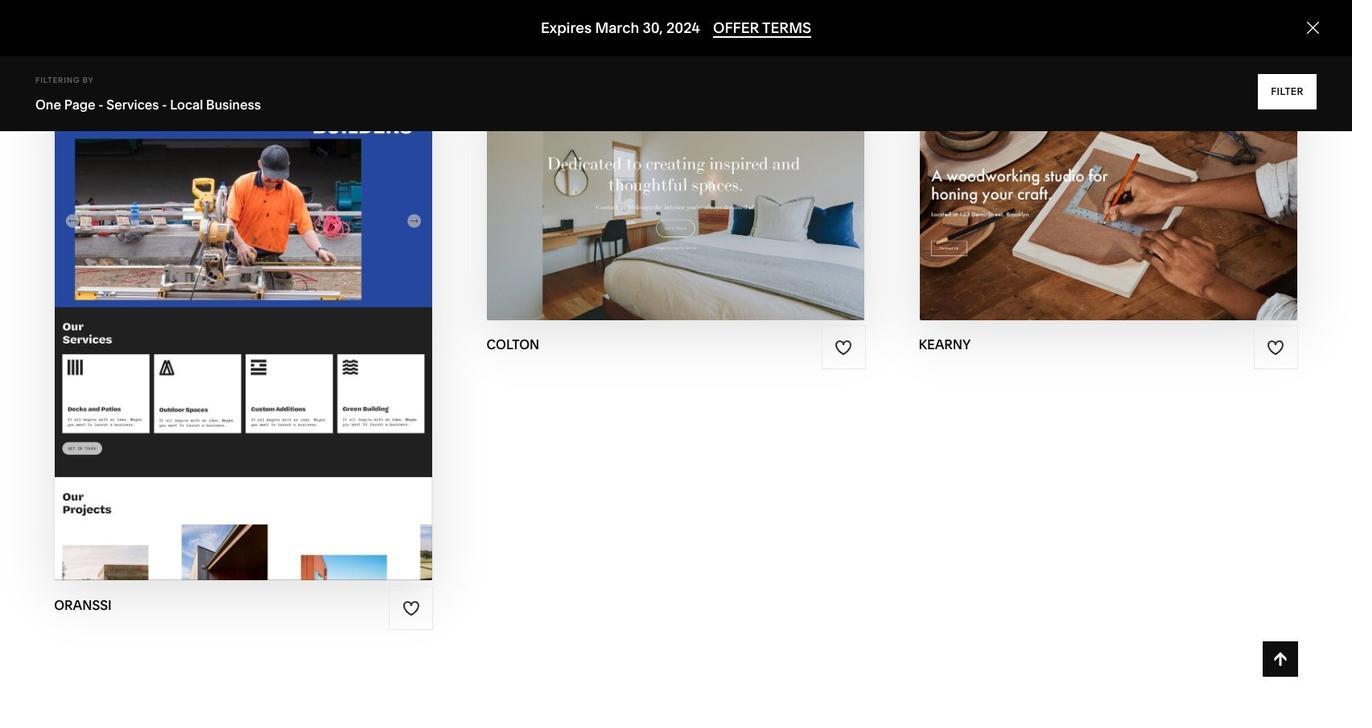 Task type: describe. For each thing, give the bounding box(es) containing it.
add colton to your favorites list image
[[835, 339, 853, 357]]

kearny image
[[920, 77, 1298, 320]]

colton image
[[487, 77, 865, 320]]



Task type: locate. For each thing, give the bounding box(es) containing it.
add oranssi to your favorites list image
[[403, 600, 420, 617]]

add kearny to your favorites list image
[[1268, 339, 1285, 357]]

oranssi image
[[55, 77, 433, 581]]

back to top image
[[1272, 651, 1290, 668]]



